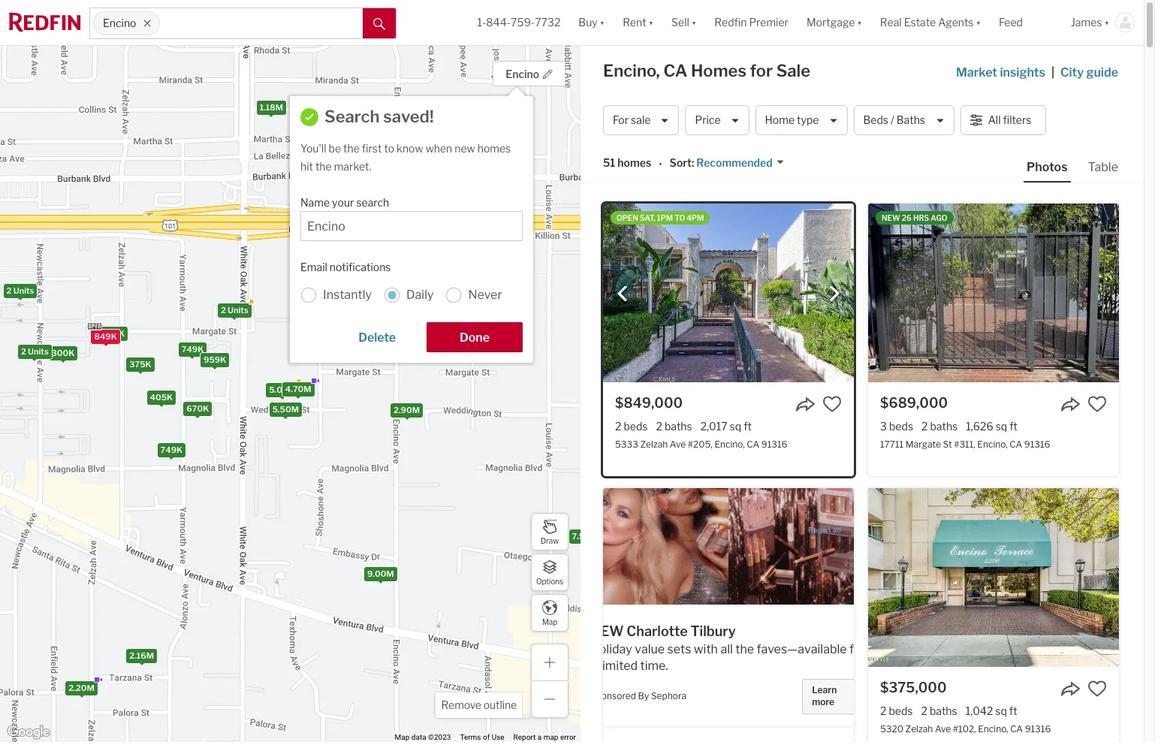 Task type: vqa. For each thing, say whether or not it's contained in the screenshot.
Street View
no



Task type: describe. For each thing, give the bounding box(es) containing it.
ave for $849,000
[[670, 439, 686, 450]]

1 vertical spatial 2 units
[[220, 304, 248, 315]]

rent ▾
[[623, 16, 653, 29]]

more
[[812, 696, 834, 708]]

time.
[[640, 658, 668, 673]]

▾ for james ▾
[[1104, 16, 1109, 29]]

sq for $849,000
[[730, 420, 741, 433]]

real estate agents ▾ button
[[871, 0, 990, 45]]

1-844-759-7732 link
[[477, 16, 561, 29]]

51
[[603, 156, 615, 169]]

search saved! dialog
[[290, 87, 533, 362]]

home
[[765, 114, 795, 126]]

all
[[721, 642, 733, 656]]

the inside new charlotte tilbury holiday value sets with all the faves—available for a limited time.
[[735, 642, 754, 656]]

rent
[[623, 16, 646, 29]]

5333
[[615, 439, 638, 450]]

never
[[468, 288, 502, 302]]

1-844-759-7732
[[477, 16, 561, 29]]

91316 for $689,000
[[1024, 439, 1050, 450]]

1,042
[[966, 704, 993, 717]]

email notifications
[[300, 260, 391, 273]]

new charlotte tilbury link
[[590, 623, 867, 641]]

ca for $849,000
[[747, 439, 760, 450]]

26
[[902, 213, 912, 222]]

405k
[[149, 392, 172, 402]]

mortgage ▾
[[807, 16, 862, 29]]

favorite button checkbox for $689,000
[[1088, 394, 1107, 414]]

for inside new charlotte tilbury holiday value sets with all the faves—available for a limited time.
[[849, 642, 866, 656]]

charlotte
[[627, 623, 688, 639]]

2.90m
[[393, 404, 419, 415]]

beds for $375,000
[[889, 704, 913, 717]]

0 vertical spatial encino
[[103, 17, 136, 30]]

1,626
[[966, 420, 993, 433]]

sell ▾ button
[[662, 0, 705, 45]]

2.16m
[[129, 650, 154, 661]]

report a map error
[[513, 733, 576, 741]]

•
[[659, 157, 662, 170]]

favorite button checkbox
[[822, 394, 842, 414]]

remove
[[441, 698, 481, 711]]

all
[[988, 114, 1001, 126]]

5333 zelzah ave #205, encino, ca 91316
[[615, 439, 788, 450]]

300k
[[51, 347, 74, 358]]

photo of 5320 zelzah ave #102, encino, ca 91316 image
[[868, 488, 1119, 667]]

real estate agents ▾
[[880, 16, 981, 29]]

sat,
[[640, 213, 655, 222]]

holiday value sets with all the faves—available for a limited time. link
[[590, 641, 867, 674]]

2 beds for $849,000
[[615, 420, 648, 433]]

sets
[[667, 642, 691, 656]]

0 horizontal spatial for
[[750, 61, 773, 80]]

1,042 sq ft
[[966, 704, 1017, 717]]

price button
[[685, 105, 749, 135]]

$849,000
[[615, 395, 683, 411]]

mortgage ▾ button
[[807, 0, 862, 45]]

homes
[[691, 61, 747, 80]]

ad
[[833, 526, 841, 534]]

sale
[[631, 114, 651, 126]]

670k
[[186, 403, 209, 413]]

51 homes •
[[603, 156, 662, 170]]

photo of 5333 zelzah ave #205, encino, ca 91316 image
[[603, 204, 854, 382]]

all filters button
[[960, 105, 1046, 135]]

advertisement
[[616, 523, 679, 534]]

mortgage
[[807, 16, 855, 29]]

encino, for $849,000
[[715, 439, 745, 450]]

sponsored by sephora
[[590, 690, 687, 701]]

beds for $849,000
[[624, 420, 648, 433]]

notifications
[[330, 260, 391, 273]]

city guide link
[[1060, 64, 1121, 82]]

encino, for $689,000
[[977, 439, 1008, 450]]

insights
[[1000, 65, 1045, 80]]

report for report ad
[[808, 526, 831, 534]]

submit search image
[[373, 18, 385, 30]]

delete
[[358, 330, 396, 344]]

draw button
[[531, 513, 569, 551]]

hrs
[[913, 213, 929, 222]]

homes inside you'll be the first to know when new homes hit the market.
[[477, 142, 511, 154]]

3 beds
[[880, 420, 913, 433]]

ca for $689,000
[[1010, 439, 1022, 450]]

encino, for $375,000
[[978, 723, 1008, 735]]

ca left the homes
[[663, 61, 687, 80]]

2,017
[[701, 420, 727, 433]]

baths
[[897, 114, 925, 126]]

name your search. required field. element
[[300, 188, 515, 211]]

2 beds for $375,000
[[880, 704, 913, 717]]

real estate agents ▾ link
[[880, 0, 981, 45]]

encino button
[[493, 61, 566, 86]]

encino, down the rent
[[603, 61, 660, 80]]

Name your search text field
[[307, 219, 516, 233]]

first
[[362, 142, 382, 154]]

report a map error link
[[513, 733, 576, 741]]

recommended
[[696, 156, 773, 169]]

map for map
[[542, 617, 557, 626]]

for sale button
[[603, 105, 679, 135]]

home type
[[765, 114, 819, 126]]

holiday
[[590, 642, 632, 656]]

1pm
[[657, 213, 673, 222]]

sell
[[671, 16, 689, 29]]

beds for $689,000
[[889, 420, 913, 433]]

google image
[[4, 723, 53, 742]]

mortgage ▾ button
[[798, 0, 871, 45]]

use
[[492, 733, 504, 741]]

search
[[356, 196, 389, 208]]

sale
[[776, 61, 810, 80]]

/
[[891, 114, 894, 126]]

premier
[[749, 16, 789, 29]]

91316 for $375,000
[[1025, 723, 1051, 735]]

remove outline
[[441, 698, 517, 711]]

ago
[[931, 213, 948, 222]]

2.20m
[[68, 682, 94, 693]]

buy ▾ button
[[570, 0, 614, 45]]

terms
[[460, 733, 481, 741]]

▾ inside real estate agents ▾ link
[[976, 16, 981, 29]]

error
[[560, 733, 576, 741]]

ave for $375,000
[[935, 723, 951, 735]]



Task type: locate. For each thing, give the bounding box(es) containing it.
4 ▾ from the left
[[857, 16, 862, 29]]

2 units
[[6, 285, 34, 296], [220, 304, 248, 315], [21, 346, 48, 357]]

homes inside 51 homes •
[[618, 156, 651, 169]]

favorite button image for $689,000
[[1088, 394, 1107, 414]]

91316 for $849,000
[[761, 439, 788, 450]]

ca for $375,000
[[1010, 723, 1023, 735]]

baths for $375,000
[[930, 704, 957, 717]]

you'll be the first to know when new homes hit the market.
[[300, 142, 511, 173]]

0 vertical spatial favorite button checkbox
[[1088, 394, 1107, 414]]

1 horizontal spatial new
[[882, 213, 900, 222]]

market
[[956, 65, 997, 80]]

done button
[[427, 322, 523, 352]]

next button image
[[827, 286, 842, 301]]

0 horizontal spatial map
[[395, 733, 410, 741]]

2 baths for $375,000
[[921, 704, 957, 717]]

5.50m
[[272, 404, 299, 414]]

be
[[329, 142, 341, 154]]

margate
[[906, 439, 941, 450]]

baths
[[665, 420, 692, 433], [930, 420, 958, 433], [930, 704, 957, 717]]

new up holiday
[[590, 623, 624, 639]]

encino, down 1,626 sq ft
[[977, 439, 1008, 450]]

favorite button checkbox for $375,000
[[1088, 679, 1107, 698]]

baths for $689,000
[[930, 420, 958, 433]]

encino, down 2,017 sq ft
[[715, 439, 745, 450]]

▾ for rent ▾
[[649, 16, 653, 29]]

2 horizontal spatial the
[[735, 642, 754, 656]]

homes right new
[[477, 142, 511, 154]]

report inside button
[[808, 526, 831, 534]]

▾ right 'james' on the top
[[1104, 16, 1109, 29]]

1 horizontal spatial for
[[849, 642, 866, 656]]

0 vertical spatial homes
[[477, 142, 511, 154]]

map region
[[0, 42, 752, 742]]

sq right 1,626
[[996, 420, 1007, 433]]

#311,
[[954, 439, 975, 450]]

1 vertical spatial ave
[[935, 723, 951, 735]]

▾ for mortgage ▾
[[857, 16, 862, 29]]

0 vertical spatial favorite button image
[[1088, 394, 1107, 414]]

5320
[[880, 723, 903, 735]]

3 ▾ from the left
[[692, 16, 696, 29]]

1 horizontal spatial map
[[542, 617, 557, 626]]

ca down 1,626 sq ft
[[1010, 439, 1022, 450]]

baths for $849,000
[[665, 420, 692, 433]]

0 vertical spatial report
[[808, 526, 831, 534]]

new
[[882, 213, 900, 222], [590, 623, 624, 639]]

2 baths up st
[[922, 420, 958, 433]]

$689,000
[[880, 395, 948, 411]]

for left "sale"
[[750, 61, 773, 80]]

▾ right buy
[[600, 16, 605, 29]]

1 vertical spatial report
[[513, 733, 536, 741]]

zelzah
[[640, 439, 668, 450], [905, 723, 933, 735]]

17711 margate st #311, encino, ca 91316
[[880, 439, 1050, 450]]

844-
[[486, 16, 511, 29]]

of
[[483, 733, 490, 741]]

1 vertical spatial zelzah
[[905, 723, 933, 735]]

1 horizontal spatial homes
[[618, 156, 651, 169]]

open sat, 1pm to 4pm
[[617, 213, 704, 222]]

baths up #102,
[[930, 704, 957, 717]]

new charlotte tilbury holiday value sets with all the faves—available for a limited time.
[[590, 623, 866, 673]]

beds / baths
[[863, 114, 925, 126]]

all filters
[[988, 114, 1032, 126]]

ft right 2,017
[[744, 420, 752, 433]]

city
[[1060, 65, 1084, 80]]

0 vertical spatial zelzah
[[640, 439, 668, 450]]

zelzah right 5333
[[640, 439, 668, 450]]

new inside new charlotte tilbury holiday value sets with all the faves—available for a limited time.
[[590, 623, 624, 639]]

▾ right the rent
[[649, 16, 653, 29]]

749k down 405k in the bottom left of the page
[[160, 444, 182, 455]]

limited
[[599, 658, 638, 673]]

sort
[[670, 156, 692, 169]]

zelzah for $849,000
[[640, 439, 668, 450]]

2 beds up 5320
[[880, 704, 913, 717]]

2 ▾ from the left
[[649, 16, 653, 29]]

type
[[797, 114, 819, 126]]

baths up "#205,"
[[665, 420, 692, 433]]

beds up 5333
[[624, 420, 648, 433]]

6 ▾ from the left
[[1104, 16, 1109, 29]]

0 horizontal spatial zelzah
[[640, 439, 668, 450]]

1 vertical spatial 2 beds
[[880, 704, 913, 717]]

None search field
[[160, 8, 363, 38]]

1 vertical spatial the
[[315, 160, 332, 173]]

0 vertical spatial map
[[542, 617, 557, 626]]

▾ for sell ▾
[[692, 16, 696, 29]]

beds
[[863, 114, 888, 126]]

a down holiday
[[590, 658, 597, 673]]

buy
[[579, 16, 598, 29]]

sq for $375,000
[[995, 704, 1007, 717]]

beds up 5320
[[889, 704, 913, 717]]

2 vertical spatial 2 units
[[21, 346, 48, 357]]

encino down the 759-
[[506, 68, 539, 80]]

1 favorite button image from the top
[[1088, 394, 1107, 414]]

when
[[426, 142, 452, 154]]

email
[[300, 260, 327, 273]]

0 vertical spatial the
[[343, 142, 360, 154]]

buy ▾ button
[[579, 0, 605, 45]]

sell ▾
[[671, 16, 696, 29]]

2 beds
[[615, 420, 648, 433], [880, 704, 913, 717]]

1 vertical spatial a
[[538, 733, 542, 741]]

2 baths for $849,000
[[656, 420, 692, 433]]

2 favorite button checkbox from the top
[[1088, 679, 1107, 698]]

1 favorite button checkbox from the top
[[1088, 394, 1107, 414]]

filters
[[1003, 114, 1032, 126]]

375k
[[129, 358, 151, 369]]

favorite button image
[[822, 394, 842, 414]]

0 horizontal spatial encino
[[103, 17, 136, 30]]

1 vertical spatial map
[[395, 733, 410, 741]]

▾ for buy ▾
[[600, 16, 605, 29]]

759-
[[511, 16, 535, 29]]

0 vertical spatial 749k
[[181, 344, 203, 354]]

report for report a map error
[[513, 733, 536, 741]]

959k
[[203, 354, 226, 365]]

1 vertical spatial 749k
[[160, 444, 182, 455]]

ft right 1,626
[[1010, 420, 1018, 433]]

a left map
[[538, 733, 542, 741]]

sort :
[[670, 156, 694, 169]]

favorite button image
[[1088, 394, 1107, 414], [1088, 679, 1107, 698]]

0 vertical spatial 2 beds
[[615, 420, 648, 433]]

name your search
[[300, 196, 389, 208]]

1 ▾ from the left
[[600, 16, 605, 29]]

ft right 1,042
[[1009, 704, 1017, 717]]

sell ▾ button
[[671, 0, 696, 45]]

favorite button image for $375,000
[[1088, 679, 1107, 698]]

encino, down 1,042 sq ft
[[978, 723, 1008, 735]]

ft for $689,000
[[1010, 420, 1018, 433]]

▾ inside buy ▾ dropdown button
[[600, 16, 605, 29]]

2 baths up "#205,"
[[656, 420, 692, 433]]

james ▾
[[1071, 16, 1109, 29]]

1 vertical spatial encino
[[506, 68, 539, 80]]

0 vertical spatial new
[[882, 213, 900, 222]]

0 horizontal spatial 2 beds
[[615, 420, 648, 433]]

report ad
[[808, 526, 841, 534]]

baths up st
[[930, 420, 958, 433]]

email notifications. required field. element
[[300, 253, 513, 275]]

0 vertical spatial a
[[590, 658, 597, 673]]

map down options
[[542, 617, 557, 626]]

feed button
[[990, 0, 1062, 45]]

price
[[695, 114, 721, 126]]

homes
[[477, 142, 511, 154], [618, 156, 651, 169]]

0 horizontal spatial ave
[[670, 439, 686, 450]]

5 ▾ from the left
[[976, 16, 981, 29]]

▾ right "sell"
[[692, 16, 696, 29]]

0 horizontal spatial report
[[513, 733, 536, 741]]

2 vertical spatial the
[[735, 642, 754, 656]]

new for charlotte
[[590, 623, 624, 639]]

report left map
[[513, 733, 536, 741]]

encino,
[[603, 61, 660, 80], [715, 439, 745, 450], [977, 439, 1008, 450], [978, 723, 1008, 735]]

▾ right 'agents'
[[976, 16, 981, 29]]

to
[[675, 213, 685, 222]]

1 horizontal spatial encino
[[506, 68, 539, 80]]

sq right 1,042
[[995, 704, 1007, 717]]

table
[[1088, 160, 1118, 174]]

1 vertical spatial favorite button image
[[1088, 679, 1107, 698]]

1 vertical spatial homes
[[618, 156, 651, 169]]

2 baths up #102,
[[921, 704, 957, 717]]

#102,
[[953, 723, 976, 735]]

new left 26
[[882, 213, 900, 222]]

your
[[332, 196, 354, 208]]

zelzah right 5320
[[905, 723, 933, 735]]

ave left "#205,"
[[670, 439, 686, 450]]

encino left remove encino image
[[103, 17, 136, 30]]

ave
[[670, 439, 686, 450], [935, 723, 951, 735]]

outline
[[483, 698, 517, 711]]

1 horizontal spatial zelzah
[[905, 723, 933, 735]]

0 vertical spatial for
[[750, 61, 773, 80]]

2 beds up 5333
[[615, 420, 648, 433]]

james
[[1071, 16, 1102, 29]]

1 horizontal spatial a
[[590, 658, 597, 673]]

encino
[[103, 17, 136, 30], [506, 68, 539, 80]]

1 vertical spatial new
[[590, 623, 624, 639]]

1 horizontal spatial the
[[343, 142, 360, 154]]

7.50m
[[572, 531, 598, 541]]

899k
[[101, 328, 124, 338]]

0 horizontal spatial a
[[538, 733, 542, 741]]

0 horizontal spatial new
[[590, 623, 624, 639]]

know
[[397, 142, 423, 154]]

ft for $375,000
[[1009, 704, 1017, 717]]

2 favorite button image from the top
[[1088, 679, 1107, 698]]

0 horizontal spatial the
[[315, 160, 332, 173]]

a inside new charlotte tilbury holiday value sets with all the faves—available for a limited time.
[[590, 658, 597, 673]]

feed
[[999, 16, 1023, 29]]

1 vertical spatial favorite button checkbox
[[1088, 679, 1107, 698]]

zelzah for $375,000
[[905, 723, 933, 735]]

▾ inside mortgage ▾ dropdown button
[[857, 16, 862, 29]]

ca down 2,017 sq ft
[[747, 439, 760, 450]]

849k
[[94, 331, 117, 341]]

2 baths for $689,000
[[922, 420, 958, 433]]

ave left #102,
[[935, 723, 951, 735]]

the right hit
[[315, 160, 332, 173]]

remove encino image
[[143, 19, 152, 28]]

new for 26
[[882, 213, 900, 222]]

you'll
[[300, 142, 326, 154]]

search
[[324, 107, 380, 126]]

749k up 670k
[[181, 344, 203, 354]]

new
[[455, 142, 475, 154]]

▾ right mortgage at right
[[857, 16, 862, 29]]

agents
[[938, 16, 974, 29]]

learn more link
[[802, 679, 867, 714]]

0 vertical spatial ave
[[670, 439, 686, 450]]

the right be
[[343, 142, 360, 154]]

1 horizontal spatial 2 beds
[[880, 704, 913, 717]]

▾ inside rent ▾ dropdown button
[[649, 16, 653, 29]]

instantly
[[323, 288, 372, 302]]

▾ inside sell ▾ dropdown button
[[692, 16, 696, 29]]

map inside button
[[542, 617, 557, 626]]

0 vertical spatial 2 units
[[6, 285, 34, 296]]

favorite button checkbox
[[1088, 394, 1107, 414], [1088, 679, 1107, 698]]

data
[[411, 733, 426, 741]]

|
[[1051, 65, 1054, 80]]

sq
[[730, 420, 741, 433], [996, 420, 1007, 433], [995, 704, 1007, 717]]

map left data
[[395, 733, 410, 741]]

1 vertical spatial for
[[849, 642, 866, 656]]

report
[[808, 526, 831, 534], [513, 733, 536, 741]]

for up the learn more link
[[849, 642, 866, 656]]

5320 zelzah ave #102, encino, ca 91316
[[880, 723, 1051, 735]]

0 horizontal spatial homes
[[477, 142, 511, 154]]

done
[[460, 330, 490, 344]]

ca down 1,042 sq ft
[[1010, 723, 1023, 735]]

photos
[[1027, 160, 1068, 174]]

map for map data ©2023
[[395, 733, 410, 741]]

1 horizontal spatial ave
[[935, 723, 951, 735]]

previous button image
[[615, 286, 630, 301]]

map button
[[531, 594, 569, 632]]

encino inside "button"
[[506, 68, 539, 80]]

sq right 2,017
[[730, 420, 741, 433]]

sq for $689,000
[[996, 420, 1007, 433]]

recommended button
[[694, 156, 785, 170]]

beds right 3
[[889, 420, 913, 433]]

sponsored
[[590, 690, 636, 701]]

photo of 17711 margate st #311, encino, ca 91316 image
[[868, 204, 1119, 382]]

report left ad
[[808, 526, 831, 534]]

homes right 51
[[618, 156, 651, 169]]

the right all
[[735, 642, 754, 656]]

1 horizontal spatial report
[[808, 526, 831, 534]]

ft for $849,000
[[744, 420, 752, 433]]

real
[[880, 16, 902, 29]]



